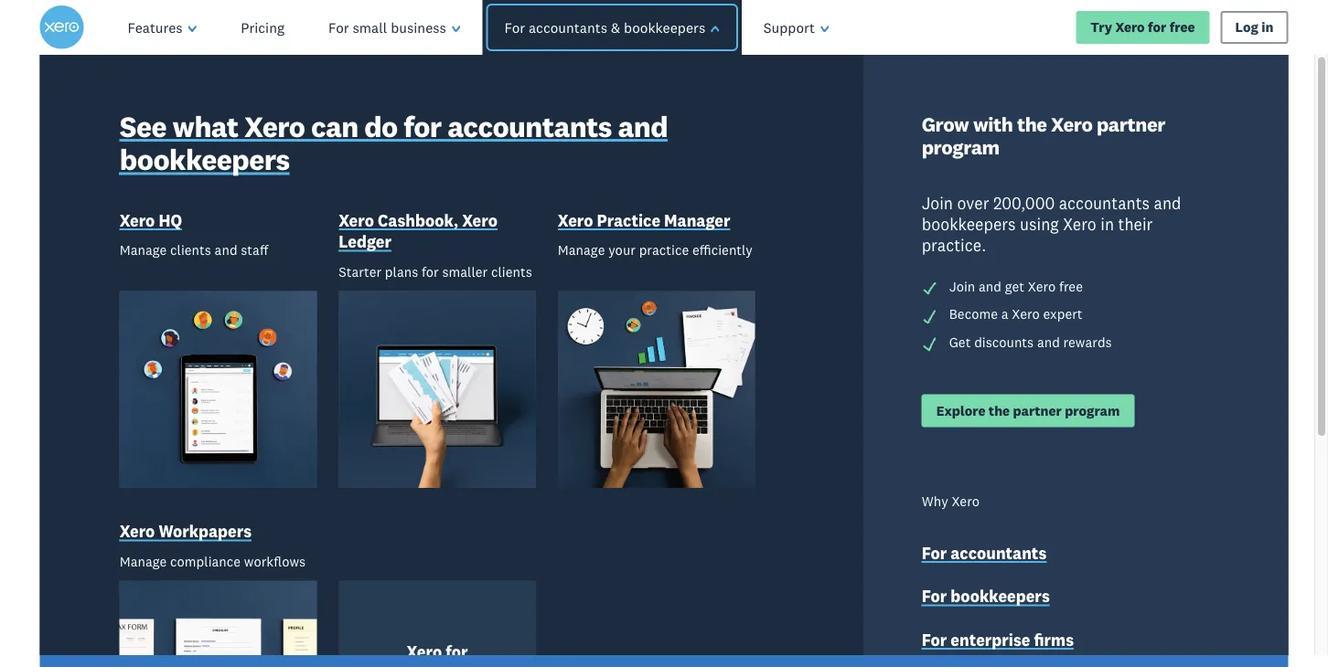 Task type: locate. For each thing, give the bounding box(es) containing it.
purchase
[[259, 558, 362, 590]]

included image
[[922, 336, 938, 352]]

1 horizontal spatial can
[[311, 107, 358, 144]]

0 vertical spatial plans
[[385, 263, 418, 280]]

xero workpapers
[[120, 521, 252, 542]]

a xero user decorating a cake with blue icing. social proof badges surrounding the circular image. image
[[677, 55, 1288, 668]]

log
[[1236, 19, 1259, 36]]

plans
[[385, 263, 418, 280], [438, 630, 473, 647]]

included image for join and get xero free
[[922, 280, 938, 297]]

what inside see what xero can do for accountants and bookkeepers
[[173, 107, 238, 144]]

for for for accountants & bookkeepers
[[505, 18, 525, 36]]

join left over
[[922, 192, 953, 212]]

1 horizontal spatial the
[[1017, 111, 1047, 137]]

1 vertical spatial join
[[949, 278, 975, 295]]

join up become
[[949, 278, 975, 295]]

ledger
[[339, 231, 392, 252]]

get right included icon
[[949, 333, 971, 350]]

bookkeepers inside "for accountants & bookkeepers" 'dropdown button'
[[624, 18, 706, 36]]

rewards
[[1064, 333, 1112, 350]]

manage for hq
[[120, 242, 167, 258]]

learn what xero can do
[[161, 630, 310, 647]]

1 vertical spatial what
[[146, 157, 296, 239]]

support
[[764, 18, 815, 36]]

0 vertical spatial get
[[949, 333, 971, 350]]

program inside grow with the xero partner program
[[922, 135, 1000, 160]]

explore
[[936, 402, 986, 419]]

1 vertical spatial the
[[989, 402, 1010, 419]]

1 vertical spatial can
[[268, 630, 291, 647]]

in
[[1262, 19, 1274, 36], [1101, 214, 1114, 234]]

do inside see what xero can do for accountants and bookkeepers
[[364, 107, 398, 144]]

0 vertical spatial can
[[311, 107, 358, 144]]

see what xero can do for accountants and bookkeepers link
[[120, 107, 784, 181]]

offer:
[[296, 497, 355, 529]]

you inside "limited time offer: get 50% off for 3 months* plus free onboarding when you purchase xero."
[[212, 558, 252, 590]]

0 vertical spatial the
[[1017, 111, 1047, 137]]

1 vertical spatial included image
[[922, 308, 938, 325]]

join
[[922, 192, 953, 212], [949, 278, 975, 295]]

plans right starter
[[385, 263, 418, 280]]

0 horizontal spatial can
[[268, 630, 291, 647]]

accountants
[[529, 18, 607, 36], [448, 107, 612, 144], [1059, 192, 1150, 212], [951, 543, 1047, 563]]

1 horizontal spatial plans
[[438, 630, 473, 647]]

2 horizontal spatial free
[[1170, 19, 1195, 36]]

do
[[364, 107, 398, 144], [294, 630, 310, 647]]

when
[[146, 558, 206, 590]]

0 vertical spatial do
[[364, 107, 398, 144]]

1 vertical spatial program
[[1065, 402, 1120, 419]]

0 horizontal spatial the
[[989, 402, 1010, 419]]

1 horizontal spatial partner
[[1097, 111, 1165, 137]]

for for for bookkeepers
[[922, 586, 947, 607]]

for accountants
[[922, 543, 1047, 563]]

can for see
[[311, 107, 358, 144]]

staff
[[241, 242, 268, 258]]

for
[[328, 18, 349, 36], [505, 18, 525, 36], [922, 543, 947, 563], [922, 586, 947, 607], [922, 630, 947, 650]]

in inside join over 200,000 accountants and bookkeepers using xero in their practice.
[[1101, 214, 1114, 234]]

0 horizontal spatial get
[[361, 497, 401, 529]]

join for join and get xero free
[[949, 278, 975, 295]]

0 vertical spatial in
[[1262, 19, 1274, 36]]

what
[[173, 107, 238, 144], [146, 157, 296, 239], [200, 630, 232, 647]]

accounting
[[146, 335, 480, 417]]

manage
[[120, 242, 167, 258], [558, 242, 605, 258], [120, 553, 167, 570]]

program
[[922, 135, 1000, 160], [1065, 402, 1120, 419]]

1 horizontal spatial with
[[973, 111, 1013, 137]]

for bookkeepers link
[[922, 586, 1050, 610]]

in left their
[[1101, 214, 1114, 234]]

what right 'see'
[[173, 107, 238, 144]]

manage compliance workflows
[[120, 553, 306, 570]]

practice
[[597, 210, 661, 230]]

1 included image from the top
[[922, 280, 938, 297]]

manage down xero workpapers link
[[120, 553, 167, 570]]

what right learn
[[200, 630, 232, 647]]

0 horizontal spatial do
[[294, 630, 310, 647]]

1 vertical spatial get
[[361, 497, 401, 529]]

off
[[464, 497, 494, 529]]

1 vertical spatial with
[[284, 216, 416, 299]]

accountants inside see what xero can do for accountants and bookkeepers
[[448, 107, 612, 144]]

1 vertical spatial you
[[212, 558, 252, 590]]

xero homepage image
[[40, 5, 84, 49]]

0 vertical spatial with
[[973, 111, 1013, 137]]

for
[[1148, 19, 1167, 36], [404, 107, 442, 144], [422, 263, 439, 280], [500, 497, 532, 529]]

free right the plus
[[323, 528, 367, 559]]

with
[[973, 111, 1013, 137], [284, 216, 416, 299]]

0 vertical spatial join
[[922, 192, 953, 212]]

for for for accountants
[[922, 543, 947, 563]]

free
[[1170, 19, 1195, 36], [1059, 278, 1083, 295], [323, 528, 367, 559]]

free left log
[[1170, 19, 1195, 36]]

included image
[[922, 280, 938, 297], [922, 308, 938, 325]]

1 horizontal spatial do
[[364, 107, 398, 144]]

do down the 'purchase'
[[294, 630, 310, 647]]

program down rewards
[[1065, 402, 1120, 419]]

pricing
[[241, 18, 285, 36]]

onboarding
[[373, 528, 501, 559]]

for accountants & bookkeepers button
[[477, 0, 747, 55]]

clients down hq
[[170, 242, 211, 258]]

compliance
[[170, 553, 241, 570]]

0 horizontal spatial program
[[922, 135, 1000, 160]]

you inside back to what you love with xero accounting software
[[310, 157, 418, 239]]

clients right smaller
[[491, 263, 532, 280]]

1 horizontal spatial free
[[1059, 278, 1083, 295]]

manage down xero hq link
[[120, 242, 167, 258]]

compare all plans
[[358, 630, 473, 647]]

get left the 50%
[[361, 497, 401, 529]]

free up expert
[[1059, 278, 1083, 295]]

plans right "all"
[[438, 630, 473, 647]]

join over 200,000 accountants and bookkeepers using xero in their practice.
[[922, 192, 1181, 255]]

for small business button
[[307, 0, 483, 55]]

partner inside grow with the xero partner program
[[1097, 111, 1165, 137]]

xero cashbook, xero ledger link
[[339, 210, 536, 255]]

1 vertical spatial in
[[1101, 214, 1114, 234]]

0 horizontal spatial in
[[1101, 214, 1114, 234]]

1 vertical spatial do
[[294, 630, 310, 647]]

for small business
[[328, 18, 446, 36]]

program up over
[[922, 135, 1000, 160]]

accountants inside join over 200,000 accountants and bookkeepers using xero in their practice.
[[1059, 192, 1150, 212]]

enterprise
[[951, 630, 1030, 650]]

0 horizontal spatial you
[[212, 558, 252, 590]]

0 vertical spatial partner
[[1097, 111, 1165, 137]]

grow with the xero partner program
[[922, 111, 1165, 160]]

2 vertical spatial free
[[323, 528, 367, 559]]

in right log
[[1262, 19, 1274, 36]]

for for for small business
[[328, 18, 349, 36]]

time
[[238, 497, 289, 529]]

the right explore
[[989, 402, 1010, 419]]

for inside dropdown button
[[328, 18, 349, 36]]

do inside learn what xero can do link
[[294, 630, 310, 647]]

included image down the practice.
[[922, 280, 938, 297]]

1 horizontal spatial in
[[1262, 19, 1274, 36]]

you
[[310, 157, 418, 239], [212, 558, 252, 590]]

can inside see what xero can do for accountants and bookkeepers
[[311, 107, 358, 144]]

try xero for free
[[1091, 19, 1195, 36]]

bookkeepers
[[624, 18, 706, 36], [120, 141, 290, 178], [922, 214, 1016, 234], [951, 586, 1050, 607]]

2 vertical spatial what
[[200, 630, 232, 647]]

can for learn
[[268, 630, 291, 647]]

join inside join over 200,000 accountants and bookkeepers using xero in their practice.
[[922, 192, 953, 212]]

back to what you love with xero accounting software
[[146, 98, 488, 477]]

can
[[311, 107, 358, 144], [268, 630, 291, 647]]

get
[[949, 333, 971, 350], [361, 497, 401, 529]]

with inside grow with the xero partner program
[[973, 111, 1013, 137]]

0 vertical spatial program
[[922, 135, 1000, 160]]

0 horizontal spatial free
[[323, 528, 367, 559]]

manage left your at left top
[[558, 242, 605, 258]]

0 vertical spatial included image
[[922, 280, 938, 297]]

and inside see what xero can do for accountants and bookkeepers
[[618, 107, 668, 144]]

0 horizontal spatial clients
[[170, 242, 211, 258]]

1 horizontal spatial get
[[949, 333, 971, 350]]

bookkeepers inside for bookkeepers link
[[951, 586, 1050, 607]]

1 horizontal spatial you
[[310, 157, 418, 239]]

0 vertical spatial you
[[310, 157, 418, 239]]

what inside learn what xero can do link
[[200, 630, 232, 647]]

0 vertical spatial what
[[173, 107, 238, 144]]

for enterprise firms link
[[922, 629, 1074, 654]]

bookkeepers up for enterprise firms
[[951, 586, 1050, 607]]

limited time offer: get 50% off for 3 months* plus free onboarding when you purchase xero.
[[146, 497, 532, 590]]

become
[[949, 305, 998, 322]]

bookkeepers down over
[[922, 214, 1016, 234]]

and inside join over 200,000 accountants and bookkeepers using xero in their practice.
[[1154, 192, 1181, 212]]

months*
[[166, 528, 263, 559]]

included image for become a xero expert
[[922, 308, 938, 325]]

0 horizontal spatial plans
[[385, 263, 418, 280]]

1 horizontal spatial clients
[[491, 263, 532, 280]]

xero
[[1116, 19, 1145, 36], [244, 107, 305, 144], [1051, 111, 1093, 137], [120, 210, 155, 230], [339, 210, 374, 230], [462, 210, 498, 230], [558, 210, 593, 230], [1063, 214, 1097, 234], [146, 276, 284, 358], [1028, 278, 1056, 295], [1012, 305, 1040, 322], [952, 493, 980, 510], [120, 521, 155, 542], [235, 630, 265, 647]]

what up manage clients and staff
[[146, 157, 296, 239]]

bookkeepers right the &
[[624, 18, 706, 36]]

2 included image from the top
[[922, 308, 938, 325]]

for inside 'dropdown button'
[[505, 18, 525, 36]]

the
[[1017, 111, 1047, 137], [989, 402, 1010, 419]]

bookkeepers up hq
[[120, 141, 290, 178]]

0 horizontal spatial with
[[284, 216, 416, 299]]

do left to
[[364, 107, 398, 144]]

included image up included icon
[[922, 308, 938, 325]]

manage for practice
[[558, 242, 605, 258]]

the up 200,000
[[1017, 111, 1047, 137]]

1 vertical spatial partner
[[1013, 402, 1062, 419]]

0 vertical spatial free
[[1170, 19, 1195, 36]]

efficiently
[[692, 242, 753, 258]]

compare all plans link
[[358, 630, 473, 651]]



Task type: vqa. For each thing, say whether or not it's contained in the screenshot.
'business' in the Every business needs a plan. But how do you write one? Here are 10 steps to help you get it right.
no



Task type: describe. For each thing, give the bounding box(es) containing it.
for bookkeepers
[[922, 586, 1050, 607]]

get inside "limited time offer: get 50% off for 3 months* plus free onboarding when you purchase xero."
[[361, 497, 401, 529]]

50%
[[407, 497, 458, 529]]

your
[[609, 242, 636, 258]]

the inside explore the partner program link
[[989, 402, 1010, 419]]

using
[[1020, 214, 1059, 234]]

free inside "limited time offer: get 50% off for 3 months* plus free onboarding when you purchase xero."
[[323, 528, 367, 559]]

get
[[1005, 278, 1025, 295]]

practice.
[[922, 235, 986, 255]]

cashbook,
[[378, 210, 459, 230]]

become a xero expert
[[949, 305, 1083, 322]]

starter
[[339, 263, 382, 280]]

200,000
[[993, 192, 1055, 212]]

see what xero can do for accountants and bookkeepers
[[120, 107, 668, 178]]

1 vertical spatial plans
[[438, 630, 473, 647]]

log in
[[1236, 19, 1274, 36]]

bookkeepers inside see what xero can do for accountants and bookkeepers
[[120, 141, 290, 178]]

a
[[1001, 305, 1009, 322]]

pricing link
[[219, 0, 307, 55]]

see
[[120, 107, 167, 144]]

for inside see what xero can do for accountants and bookkeepers
[[404, 107, 442, 144]]

compare
[[358, 630, 416, 647]]

back
[[266, 98, 411, 180]]

xero hq link
[[120, 210, 182, 234]]

xero inside join over 200,000 accountants and bookkeepers using xero in their practice.
[[1063, 214, 1097, 234]]

&
[[611, 18, 620, 36]]

why xero
[[922, 493, 980, 510]]

bookkeepers inside join over 200,000 accountants and bookkeepers using xero in their practice.
[[922, 214, 1016, 234]]

accountants inside 'dropdown button'
[[529, 18, 607, 36]]

what inside back to what you love with xero accounting software
[[146, 157, 296, 239]]

their
[[1118, 214, 1153, 234]]

0 horizontal spatial partner
[[1013, 402, 1062, 419]]

3
[[146, 528, 160, 559]]

what for learn
[[200, 630, 232, 647]]

xero workpapers link
[[120, 521, 252, 545]]

for inside "limited time offer: get 50% off for 3 months* plus free onboarding when you purchase xero."
[[500, 497, 532, 529]]

xero inside back to what you love with xero accounting software
[[146, 276, 284, 358]]

hq
[[159, 210, 182, 230]]

all
[[419, 630, 435, 647]]

try xero for free link
[[1076, 11, 1210, 44]]

log in link
[[1221, 11, 1288, 44]]

software
[[146, 394, 408, 477]]

xero.
[[368, 558, 426, 590]]

with inside back to what you love with xero accounting software
[[284, 216, 416, 299]]

manage for workpapers
[[120, 553, 167, 570]]

xero inside see what xero can do for accountants and bookkeepers
[[244, 107, 305, 144]]

do for learn
[[294, 630, 310, 647]]

what for see
[[173, 107, 238, 144]]

plus
[[269, 528, 317, 559]]

for enterprise firms
[[922, 630, 1074, 650]]

learn
[[161, 630, 197, 647]]

over
[[957, 192, 989, 212]]

for accountants & bookkeepers
[[505, 18, 706, 36]]

manager
[[664, 210, 730, 230]]

manage clients and staff
[[120, 242, 268, 258]]

expert
[[1043, 305, 1083, 322]]

features
[[128, 18, 183, 36]]

discounts
[[974, 333, 1034, 350]]

smaller
[[442, 263, 488, 280]]

limited
[[146, 497, 232, 529]]

manage your practice efficiently
[[558, 242, 753, 258]]

grow
[[922, 111, 969, 137]]

1 horizontal spatial program
[[1065, 402, 1120, 419]]

starter plans for smaller clients
[[339, 263, 532, 280]]

for for for enterprise firms
[[922, 630, 947, 650]]

do for see
[[364, 107, 398, 144]]

workflows
[[244, 553, 306, 570]]

join and get xero free
[[949, 278, 1083, 295]]

the inside grow with the xero partner program
[[1017, 111, 1047, 137]]

xero practice manager link
[[558, 210, 730, 234]]

explore the partner program link
[[922, 394, 1135, 427]]

0 vertical spatial clients
[[170, 242, 211, 258]]

love
[[146, 216, 270, 299]]

features button
[[106, 0, 219, 55]]

support button
[[742, 0, 851, 55]]

try
[[1091, 19, 1112, 36]]

xero hq
[[120, 210, 182, 230]]

workpapers
[[159, 521, 252, 542]]

firms
[[1034, 630, 1074, 650]]

business
[[391, 18, 446, 36]]

for accountants link
[[922, 543, 1047, 567]]

xero cashbook, xero ledger
[[339, 210, 498, 252]]

1 vertical spatial free
[[1059, 278, 1083, 295]]

xero inside grow with the xero partner program
[[1051, 111, 1093, 137]]

join for join over 200,000 accountants and bookkeepers using xero in their practice.
[[922, 192, 953, 212]]

learn what xero can do link
[[146, 622, 325, 655]]

to
[[425, 98, 488, 180]]

practice
[[639, 242, 689, 258]]

xero practice manager
[[558, 210, 730, 230]]

explore the partner program
[[936, 402, 1120, 419]]

small
[[353, 18, 387, 36]]

1 vertical spatial clients
[[491, 263, 532, 280]]



